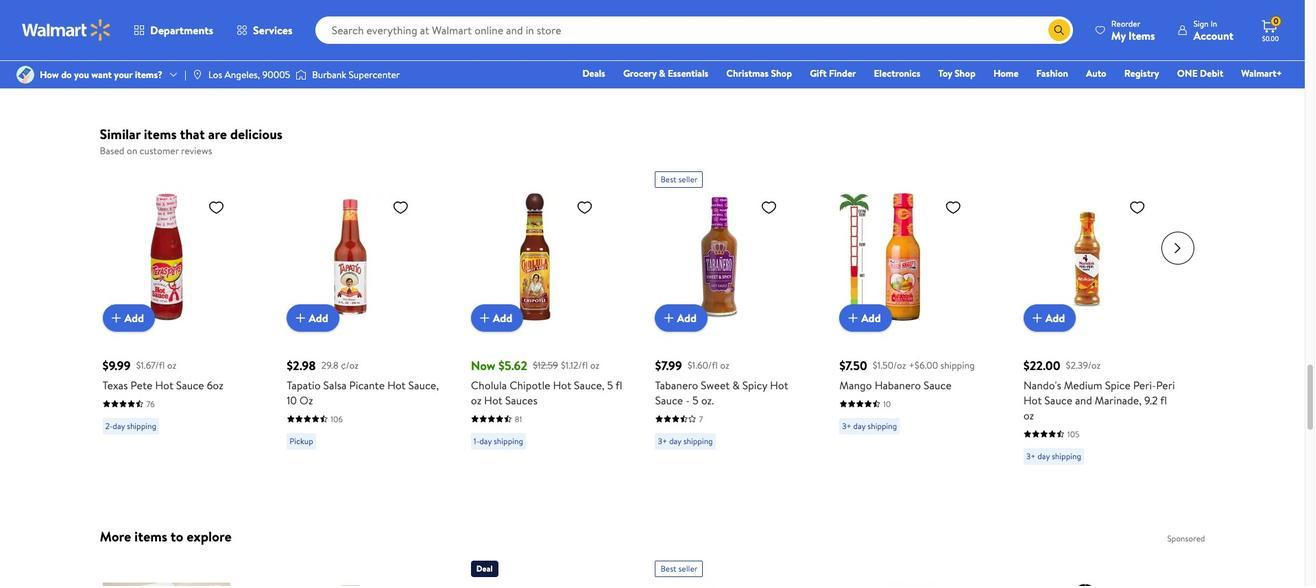 Task type: vqa. For each thing, say whether or not it's contained in the screenshot.
Search search box at top
yes



Task type: describe. For each thing, give the bounding box(es) containing it.
medium
[[1065, 378, 1103, 393]]

tabanero extra hot - hot sauce - 5 oz. image
[[655, 583, 783, 587]]

do
[[61, 68, 72, 82]]

add to cart image for tapatio salsa picante hot sauce, 10 oz image
[[292, 310, 309, 326]]

more
[[100, 528, 131, 546]]

2 best seller from the top
[[661, 563, 698, 575]]

tingly ted's tingly sauce hot sauce, 9.34 oz bottle image
[[287, 583, 414, 587]]

& inside $7.99 $1.60/fl oz tabanero sweet & spicy hot sauce - 5 oz.
[[733, 378, 740, 393]]

7
[[699, 414, 703, 425]]

90005
[[262, 68, 290, 82]]

how
[[40, 68, 59, 82]]

home
[[994, 67, 1019, 80]]

shop for toy shop
[[955, 67, 976, 80]]

cholula
[[471, 378, 507, 393]]

add to cart image for texas pete hot sauce 6oz image on the left of the page
[[108, 310, 125, 326]]

services button
[[225, 14, 304, 47]]

registry
[[1125, 67, 1160, 80]]

similar items that are delicious based on customer reviews
[[100, 125, 283, 158]]

sauce inside the $7.50 $1.50/oz +$6.00 shipping mango habanero sauce
[[924, 378, 952, 393]]

oz inside $7.99 $1.60/fl oz tabanero sweet & spicy hot sauce - 5 oz.
[[720, 359, 730, 372]]

your
[[114, 68, 133, 82]]

christmas shop link
[[721, 66, 799, 81]]

add for add to cart image related to tapatio salsa picante hot sauce, 10 oz image
[[309, 311, 328, 326]]

hot left sauces
[[484, 393, 503, 408]]

$7.99 $1.60/fl oz tabanero sweet & spicy hot sauce - 5 oz.
[[655, 357, 789, 408]]

product group containing $7.50
[[840, 166, 994, 477]]

next slide for similar items that are delicious list image
[[1162, 232, 1195, 265]]

toy
[[939, 67, 953, 80]]

10 inside $2.98 29.8 ¢/oz tapatio salsa picante hot sauce, 10 oz
[[287, 393, 297, 408]]

product group containing $22.00
[[1024, 166, 1178, 477]]

1-
[[474, 436, 480, 447]]

to
[[171, 528, 183, 546]]

gift finder
[[810, 67, 857, 80]]

add for add to cart image related to texas pete hot sauce 6oz image on the left of the page
[[125, 311, 144, 326]]

1 vertical spatial sponsored
[[1168, 533, 1206, 545]]

one
[[1178, 67, 1198, 80]]

sweet
[[701, 378, 730, 393]]

3+ day shipping for $7.50
[[843, 420, 898, 432]]

now $5.62 $12.59 $1.12/fl oz cholula chipotle hot sauce, 5 fl oz hot sauces
[[471, 357, 623, 408]]

day for $7.50
[[854, 420, 866, 432]]

 image for burbank
[[296, 68, 307, 82]]

fl inside "now $5.62 $12.59 $1.12/fl oz cholula chipotle hot sauce, 5 fl oz hot sauces"
[[616, 378, 623, 393]]

similar
[[100, 125, 141, 144]]

oz.
[[702, 393, 714, 408]]

hot down the $1.12/fl
[[553, 378, 572, 393]]

product group containing $7.99
[[655, 166, 810, 477]]

5 inside "now $5.62 $12.59 $1.12/fl oz cholula chipotle hot sauce, 5 fl oz hot sauces"
[[608, 378, 614, 393]]

1 seller from the top
[[679, 173, 698, 185]]

one debit
[[1178, 67, 1224, 80]]

0 vertical spatial sponsored
[[1154, 75, 1192, 86]]

burbank supercenter
[[312, 68, 400, 82]]

habanero
[[875, 378, 921, 393]]

salsa
[[324, 378, 347, 393]]

+$6.00
[[909, 359, 939, 372]]

departments button
[[122, 14, 225, 47]]

add for tabanero sweet & spicy hot sauce - 5 oz. image add to cart image
[[677, 311, 697, 326]]

1 best seller from the top
[[661, 173, 698, 185]]

cholula chipotle hot sauce, 5 fl oz hot sauces image
[[471, 193, 599, 321]]

grocery
[[623, 67, 657, 80]]

$12.59
[[533, 359, 558, 372]]

electronics
[[874, 67, 921, 80]]

reorder
[[1112, 17, 1141, 29]]

toy shop
[[939, 67, 976, 80]]

gift finder link
[[804, 66, 863, 81]]

toy shop link
[[933, 66, 982, 81]]

oz right the $1.12/fl
[[590, 359, 600, 372]]

that
[[180, 125, 205, 144]]

81
[[515, 414, 522, 425]]

$0.00
[[1263, 34, 1280, 43]]

$1.50/oz
[[873, 359, 907, 372]]

& inside "link"
[[659, 67, 666, 80]]

$2.98 29.8 ¢/oz tapatio salsa picante hot sauce, 10 oz
[[287, 357, 439, 408]]

peri-
[[1134, 378, 1157, 393]]

sign in to add to favorites list, cholula chipotle hot sauce, 5 fl oz hot sauces image
[[577, 199, 593, 216]]

sauce, inside $2.98 29.8 ¢/oz tapatio salsa picante hot sauce, 10 oz
[[408, 378, 439, 393]]

nando's
[[1024, 378, 1062, 393]]

deals link
[[577, 66, 612, 81]]

$5.62
[[499, 357, 528, 374]]

add button for tabanero sweet & spicy hot sauce - 5 oz. image
[[655, 304, 708, 332]]

pickup
[[290, 436, 313, 447]]

shipping down 105
[[1052, 451, 1082, 462]]

walmart+ link
[[1236, 66, 1289, 81]]

best for product group containing $7.99
[[661, 173, 677, 185]]

1-day shipping
[[474, 436, 523, 447]]

grocery & essentials
[[623, 67, 709, 80]]

sign in account
[[1194, 17, 1234, 43]]

shipping down 81
[[494, 436, 523, 447]]

106
[[331, 414, 343, 425]]

$22.00 $2.39/oz nando's medium spice peri-peri hot sauce and marinade, 9.2 fl oz
[[1024, 357, 1176, 423]]

texas pete hot sauce 6oz image
[[103, 193, 230, 321]]

the ragnarok hot sauce company's huginn and muninn's return serrano hot sauce image
[[1024, 583, 1152, 587]]

shipping down habanero
[[868, 420, 898, 432]]

hot inside $7.99 $1.60/fl oz tabanero sweet & spicy hot sauce - 5 oz.
[[770, 378, 789, 393]]

ad disclaimer and feedback image
[[1195, 75, 1206, 86]]

2-
[[105, 420, 113, 432]]

you
[[74, 68, 89, 82]]

add to cart image for tabanero sweet & spicy hot sauce - 5 oz. image
[[661, 310, 677, 326]]

oz down the now
[[471, 393, 482, 408]]

add to cart image
[[845, 310, 862, 326]]

deals
[[583, 67, 606, 80]]

sign in to add to favorites list, mango habanero sauce image
[[945, 199, 962, 216]]

product group containing now $5.62
[[471, 166, 625, 477]]

items?
[[135, 68, 163, 82]]

add button for texas pete hot sauce 6oz image on the left of the page
[[103, 304, 155, 332]]

shipping down 7
[[684, 436, 713, 447]]

fashion
[[1037, 67, 1069, 80]]

add button for mango habanero sauce "image"
[[840, 304, 892, 332]]

 image for how
[[16, 66, 34, 84]]

tabanero
[[655, 378, 699, 393]]

day for $9.99
[[113, 420, 125, 432]]

auto link
[[1080, 66, 1113, 81]]

want
[[91, 68, 112, 82]]

product group containing $2.98
[[287, 166, 441, 477]]

Walmart Site-Wide search field
[[315, 16, 1073, 44]]

registry link
[[1119, 66, 1166, 81]]

burbank
[[312, 68, 347, 82]]

9.2
[[1145, 393, 1158, 408]]

¢/oz
[[341, 359, 359, 372]]

add button for nando's medium spice peri-peri hot sauce and marinade, 9.2 fl oz image
[[1024, 304, 1077, 332]]

$2.98
[[287, 357, 316, 374]]

account
[[1194, 28, 1234, 43]]



Task type: locate. For each thing, give the bounding box(es) containing it.
2 horizontal spatial 3+ day shipping
[[1027, 451, 1082, 462]]

sauces
[[505, 393, 538, 408]]

seller
[[679, 173, 698, 185], [679, 563, 698, 575]]

christmas
[[727, 67, 769, 80]]

$9.99 $1.67/fl oz texas pete hot sauce 6oz
[[103, 357, 224, 393]]

one debit link
[[1172, 66, 1230, 81]]

day
[[113, 420, 125, 432], [854, 420, 866, 432], [480, 436, 492, 447], [670, 436, 682, 447], [1038, 451, 1050, 462]]

1 vertical spatial seller
[[679, 563, 698, 575]]

sign in to add to favorites list, tapatio salsa picante hot sauce, 10 oz image
[[393, 199, 409, 216]]

0 horizontal spatial shop
[[771, 67, 792, 80]]

hot down $22.00
[[1024, 393, 1042, 408]]

10 left 'oz' on the left bottom of the page
[[287, 393, 297, 408]]

sauce,
[[408, 378, 439, 393], [574, 378, 605, 393]]

fashion link
[[1031, 66, 1075, 81]]

1 horizontal spatial 3+
[[843, 420, 852, 432]]

product group containing best seller
[[655, 556, 821, 587]]

add to cart image up $22.00
[[1030, 310, 1046, 326]]

1 vertical spatial 3+ day shipping
[[658, 436, 713, 447]]

oz right $1.67/fl
[[167, 359, 176, 372]]

fl inside $22.00 $2.39/oz nando's medium spice peri-peri hot sauce and marinade, 9.2 fl oz
[[1161, 393, 1168, 408]]

sign in to add to favorites list, tabanero sweet & spicy hot sauce - 5 oz. image
[[761, 199, 778, 216]]

oz
[[300, 393, 313, 408]]

add button up the now
[[471, 304, 524, 332]]

0 vertical spatial 3+ day shipping
[[843, 420, 898, 432]]

sauce
[[176, 378, 204, 393], [924, 378, 952, 393], [655, 393, 683, 408], [1045, 393, 1073, 408]]

2 seller from the top
[[679, 563, 698, 575]]

product group
[[103, 166, 257, 477], [287, 166, 441, 477], [471, 166, 625, 477], [655, 166, 810, 477], [840, 166, 994, 477], [1024, 166, 1178, 477], [655, 556, 821, 587]]

add button
[[103, 304, 155, 332], [287, 304, 339, 332], [471, 304, 524, 332], [655, 304, 708, 332], [840, 304, 892, 332], [1024, 304, 1077, 332]]

3+ day shipping
[[843, 420, 898, 432], [658, 436, 713, 447], [1027, 451, 1082, 462]]

1 horizontal spatial 5
[[693, 393, 699, 408]]

departments
[[150, 23, 213, 38]]

picante
[[349, 378, 385, 393]]

items
[[1129, 28, 1156, 43]]

deal
[[477, 563, 493, 575]]

1 horizontal spatial 3+ day shipping
[[843, 420, 898, 432]]

1 sauce, from the left
[[408, 378, 439, 393]]

more items to explore
[[100, 528, 232, 546]]

76
[[146, 398, 155, 410]]

clear search field text image
[[1032, 24, 1043, 35]]

0 horizontal spatial 3+
[[658, 436, 668, 447]]

add up $1.60/fl
[[677, 311, 697, 326]]

add for add to cart image associated with cholula chipotle hot sauce, 5 fl oz hot sauces image at the left
[[493, 311, 513, 326]]

29.8
[[321, 359, 339, 372]]

sign in to add to favorites list, texas pete hot sauce 6oz image
[[208, 199, 225, 216]]

105
[[1068, 429, 1080, 440]]

items left to
[[135, 528, 167, 546]]

$2.39/oz
[[1066, 359, 1101, 372]]

add
[[125, 311, 144, 326], [309, 311, 328, 326], [493, 311, 513, 326], [677, 311, 697, 326], [862, 311, 881, 326], [1046, 311, 1066, 326]]

1 vertical spatial 3+
[[658, 436, 668, 447]]

add button up $2.98
[[287, 304, 339, 332]]

finder
[[829, 67, 857, 80]]

2 vertical spatial 3+
[[1027, 451, 1036, 462]]

3 add from the left
[[493, 311, 513, 326]]

home link
[[988, 66, 1025, 81]]

day for $7.99
[[670, 436, 682, 447]]

1 vertical spatial &
[[733, 378, 740, 393]]

add button up $9.99
[[103, 304, 155, 332]]

shipping inside the $7.50 $1.50/oz +$6.00 shipping mango habanero sauce
[[941, 359, 975, 372]]

oz
[[167, 359, 176, 372], [590, 359, 600, 372], [720, 359, 730, 372], [471, 393, 482, 408], [1024, 408, 1035, 423]]

shipping right +$6.00
[[941, 359, 975, 372]]

1 add from the left
[[125, 311, 144, 326]]

add up $22.00
[[1046, 311, 1066, 326]]

4 add from the left
[[677, 311, 697, 326]]

add to cart image up $9.99
[[108, 310, 125, 326]]

chipotle
[[510, 378, 551, 393]]

1 horizontal spatial &
[[733, 378, 740, 393]]

add button up $22.00
[[1024, 304, 1077, 332]]

 image left how
[[16, 66, 34, 84]]

5 add button from the left
[[840, 304, 892, 332]]

hot inside $2.98 29.8 ¢/oz tapatio salsa picante hot sauce, 10 oz
[[388, 378, 406, 393]]

oz inside $9.99 $1.67/fl oz texas pete hot sauce 6oz
[[167, 359, 176, 372]]

3 add button from the left
[[471, 304, 524, 332]]

gift
[[810, 67, 827, 80]]

sauce left 6oz
[[176, 378, 204, 393]]

add to cart image up $7.99
[[661, 310, 677, 326]]

$7.50 $1.50/oz +$6.00 shipping mango habanero sauce
[[840, 357, 975, 393]]

delicious
[[230, 125, 283, 144]]

add up $5.62
[[493, 311, 513, 326]]

walmart+
[[1242, 67, 1283, 80]]

5 left tabanero
[[608, 378, 614, 393]]

sauce, inside "now $5.62 $12.59 $1.12/fl oz cholula chipotle hot sauce, 5 fl oz hot sauces"
[[574, 378, 605, 393]]

product group containing $9.99
[[103, 166, 257, 477]]

explore
[[187, 528, 232, 546]]

hot right picante
[[388, 378, 406, 393]]

 image for los
[[192, 69, 203, 80]]

reviews
[[181, 144, 212, 158]]

$22.00
[[1024, 357, 1061, 374]]

sauce left -
[[655, 393, 683, 408]]

0 $0.00
[[1263, 15, 1280, 43]]

add to cart image for cholula chipotle hot sauce, 5 fl oz hot sauces image at the left
[[477, 310, 493, 326]]

6oz
[[207, 378, 224, 393]]

3+ day shipping down mango
[[843, 420, 898, 432]]

3+ for $7.50
[[843, 420, 852, 432]]

6 add button from the left
[[1024, 304, 1077, 332]]

electronics link
[[868, 66, 927, 81]]

0 horizontal spatial 10
[[287, 393, 297, 408]]

spice
[[1106, 378, 1131, 393]]

0 horizontal spatial 3+ day shipping
[[658, 436, 713, 447]]

 image right the '|'
[[192, 69, 203, 80]]

1 horizontal spatial 10
[[884, 398, 891, 410]]

hot inside $9.99 $1.67/fl oz texas pete hot sauce 6oz
[[155, 378, 174, 393]]

0 horizontal spatial 5
[[608, 378, 614, 393]]

supercenter
[[349, 68, 400, 82]]

0 vertical spatial 3+
[[843, 420, 852, 432]]

3 add to cart image from the left
[[477, 310, 493, 326]]

nando's medium spice peri-peri hot sauce and marinade, 9.2 fl oz image
[[1024, 193, 1152, 321]]

0 horizontal spatial &
[[659, 67, 666, 80]]

2 sauce, from the left
[[574, 378, 605, 393]]

0 horizontal spatial fl
[[616, 378, 623, 393]]

services
[[253, 23, 293, 38]]

essentials
[[668, 67, 709, 80]]

1 horizontal spatial shop
[[955, 67, 976, 80]]

mango habanero sauce image
[[840, 193, 967, 321]]

oz inside $22.00 $2.39/oz nando's medium spice peri-peri hot sauce and marinade, 9.2 fl oz
[[1024, 408, 1035, 423]]

add button up $7.50
[[840, 304, 892, 332]]

shop right christmas
[[771, 67, 792, 80]]

sign
[[1194, 17, 1209, 29]]

debit
[[1201, 67, 1224, 80]]

1 add to cart image from the left
[[108, 310, 125, 326]]

2 best from the top
[[661, 563, 677, 575]]

2 vertical spatial 3+ day shipping
[[1027, 451, 1082, 462]]

0 vertical spatial best seller
[[661, 173, 698, 185]]

add to cart image up $2.98
[[292, 310, 309, 326]]

items for similar
[[144, 125, 177, 144]]

hot right spicy
[[770, 378, 789, 393]]

based
[[100, 144, 124, 158]]

sauce inside $7.99 $1.60/fl oz tabanero sweet & spicy hot sauce - 5 oz.
[[655, 393, 683, 408]]

5 add to cart image from the left
[[1030, 310, 1046, 326]]

2-day shipping
[[105, 420, 156, 432]]

sauce, down the $1.12/fl
[[574, 378, 605, 393]]

1 vertical spatial items
[[135, 528, 167, 546]]

oz right $1.60/fl
[[720, 359, 730, 372]]

add to cart image
[[108, 310, 125, 326], [292, 310, 309, 326], [477, 310, 493, 326], [661, 310, 677, 326], [1030, 310, 1046, 326]]

sauce, right picante
[[408, 378, 439, 393]]

0 vertical spatial &
[[659, 67, 666, 80]]

1 shop from the left
[[771, 67, 792, 80]]

1 horizontal spatial sauce,
[[574, 378, 605, 393]]

-
[[686, 393, 690, 408]]

add up $1.67/fl
[[125, 311, 144, 326]]

2 shop from the left
[[955, 67, 976, 80]]

1 best from the top
[[661, 173, 677, 185]]

4 add to cart image from the left
[[661, 310, 677, 326]]

items inside similar items that are delicious based on customer reviews
[[144, 125, 177, 144]]

& left spicy
[[733, 378, 740, 393]]

0
[[1274, 15, 1279, 27]]

3+ day shipping down 105
[[1027, 451, 1082, 462]]

5 inside $7.99 $1.60/fl oz tabanero sweet & spicy hot sauce - 5 oz.
[[693, 393, 699, 408]]

add for nando's medium spice peri-peri hot sauce and marinade, 9.2 fl oz image's add to cart image
[[1046, 311, 1066, 326]]

texas
[[103, 378, 128, 393]]

sauce down +$6.00
[[924, 378, 952, 393]]

3+ day shipping for $7.99
[[658, 436, 713, 447]]

& right grocery
[[659, 67, 666, 80]]

pete
[[131, 378, 153, 393]]

my
[[1112, 28, 1126, 43]]

0 horizontal spatial sauce,
[[408, 378, 439, 393]]

1 horizontal spatial  image
[[192, 69, 203, 80]]

add button up $7.99
[[655, 304, 708, 332]]

best seller
[[661, 173, 698, 185], [661, 563, 698, 575]]

1 vertical spatial best seller
[[661, 563, 698, 575]]

2 add button from the left
[[287, 304, 339, 332]]

5
[[608, 378, 614, 393], [693, 393, 699, 408]]

fl right 9.2
[[1161, 393, 1168, 408]]

1 add button from the left
[[103, 304, 155, 332]]

los
[[208, 68, 222, 82]]

mango
[[840, 378, 872, 393]]

search icon image
[[1054, 25, 1065, 36]]

10 down habanero
[[884, 398, 891, 410]]

$7.99
[[655, 357, 682, 374]]

1 horizontal spatial fl
[[1161, 393, 1168, 408]]

add up $1.50/oz
[[862, 311, 881, 326]]

tapatio salsa picante hot sauce, 10 oz image
[[287, 193, 414, 321]]

fl left tabanero
[[616, 378, 623, 393]]

how do you want your items?
[[40, 68, 163, 82]]

add up 29.8
[[309, 311, 328, 326]]

sauce inside $22.00 $2.39/oz nando's medium spice peri-peri hot sauce and marinade, 9.2 fl oz
[[1045, 393, 1073, 408]]

add for add to cart icon
[[862, 311, 881, 326]]

5 right -
[[693, 393, 699, 408]]

shipping down the 76
[[127, 420, 156, 432]]

sauce left and
[[1045, 393, 1073, 408]]

add to cart image for nando's medium spice peri-peri hot sauce and marinade, 9.2 fl oz image
[[1030, 310, 1046, 326]]

5 add from the left
[[862, 311, 881, 326]]

0 vertical spatial best
[[661, 173, 677, 185]]

 image
[[16, 66, 34, 84], [296, 68, 307, 82], [192, 69, 203, 80]]

grocery & essentials link
[[617, 66, 715, 81]]

Search search field
[[315, 16, 1073, 44]]

delectable pastry gourmet gift box image
[[103, 583, 230, 587]]

2 add from the left
[[309, 311, 328, 326]]

tabanero sweet & spicy hot sauce - 5 oz. image
[[655, 193, 783, 321]]

items for more
[[135, 528, 167, 546]]

0 horizontal spatial  image
[[16, 66, 34, 84]]

los angeles, 90005
[[208, 68, 290, 82]]

and
[[1076, 393, 1093, 408]]

add button for tapatio salsa picante hot sauce, 10 oz image
[[287, 304, 339, 332]]

3+ day shipping down 7
[[658, 436, 713, 447]]

&
[[659, 67, 666, 80], [733, 378, 740, 393]]

|
[[185, 68, 186, 82]]

shop for christmas shop
[[771, 67, 792, 80]]

sauce inside $9.99 $1.67/fl oz texas pete hot sauce 6oz
[[176, 378, 204, 393]]

in
[[1211, 17, 1218, 29]]

on
[[127, 144, 137, 158]]

1 vertical spatial best
[[661, 563, 677, 575]]

shop right the toy
[[955, 67, 976, 80]]

hot right pete
[[155, 378, 174, 393]]

customer
[[140, 144, 179, 158]]

 image right "90005" at left top
[[296, 68, 307, 82]]

3+ for $7.99
[[658, 436, 668, 447]]

sign in to add to favorites list, nando's medium spice peri-peri hot sauce and marinade, 9.2 fl oz image
[[1130, 199, 1146, 216]]

people's choice beef jerky - jerky box - some like it hot - unique gift for men - snack packs - 6 bags image
[[840, 583, 967, 587]]

10
[[287, 393, 297, 408], [884, 398, 891, 410]]

2 horizontal spatial  image
[[296, 68, 307, 82]]

4 add button from the left
[[655, 304, 708, 332]]

0 vertical spatial seller
[[679, 173, 698, 185]]

add to cart image up the now
[[477, 310, 493, 326]]

marinade,
[[1095, 393, 1142, 408]]

oz down nando's at bottom
[[1024, 408, 1035, 423]]

are
[[208, 125, 227, 144]]

0 vertical spatial items
[[144, 125, 177, 144]]

hot inside $22.00 $2.39/oz nando's medium spice peri-peri hot sauce and marinade, 9.2 fl oz
[[1024, 393, 1042, 408]]

2 add to cart image from the left
[[292, 310, 309, 326]]

shipping
[[941, 359, 975, 372], [127, 420, 156, 432], [868, 420, 898, 432], [494, 436, 523, 447], [684, 436, 713, 447], [1052, 451, 1082, 462]]

$1.12/fl
[[561, 359, 588, 372]]

best for product group containing best seller
[[661, 563, 677, 575]]

peri
[[1157, 378, 1176, 393]]

walmart image
[[22, 19, 111, 41]]

items up the customer
[[144, 125, 177, 144]]

2 horizontal spatial 3+
[[1027, 451, 1036, 462]]

add button for cholula chipotle hot sauce, 5 fl oz hot sauces image at the left
[[471, 304, 524, 332]]

auto
[[1087, 67, 1107, 80]]

6 add from the left
[[1046, 311, 1066, 326]]

tapatio
[[287, 378, 321, 393]]



